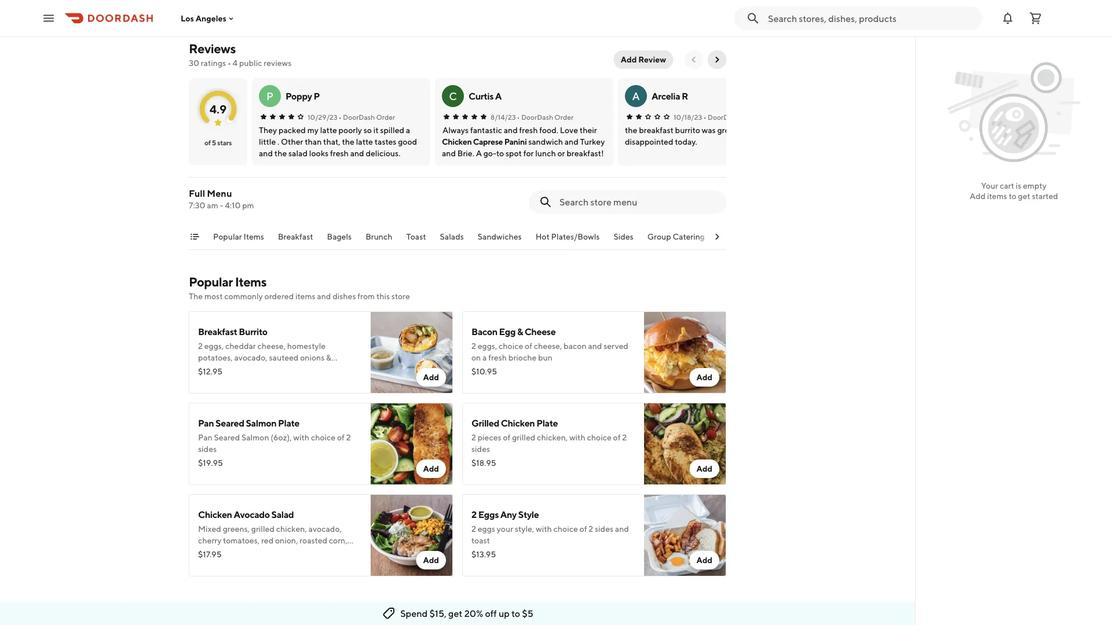 Task type: vqa. For each thing, say whether or not it's contained in the screenshot.
No Choice "group"
no



Task type: describe. For each thing, give the bounding box(es) containing it.
• doordash order for p
[[339, 113, 395, 121]]

cilantro
[[263, 548, 291, 557]]

off
[[485, 608, 497, 619]]

review inside button
[[638, 55, 666, 64]]

sauteed
[[269, 353, 299, 363]]

add for pan seared salmon plate
[[423, 464, 439, 474]]

homestyle
[[287, 341, 326, 351]]

grilled inside chicken avocado salad mixed greens, grilled chicken, avocado, cherry tomatoes, red onion, roasted corn, cotija cheese and cilantro lime vinaigrette.
[[251, 524, 275, 534]]

of inside 2 eggs any style 2 eggs your style, with choice of 2 sides and toast $13.95
[[580, 524, 587, 534]]

cotija
[[198, 548, 218, 557]]

empty
[[1023, 181, 1047, 191]]

burrito
[[239, 326, 267, 337]]

salsa
[[272, 365, 290, 374]]

popular items
[[213, 232, 264, 242]]

1 pan from the top
[[198, 418, 214, 429]]

curtis
[[469, 91, 493, 102]]

2 inside bacon egg & cheese 2 eggs, choice of cheese, bacon and served on a fresh brioche bun $10.95
[[471, 341, 476, 351]]

0 vertical spatial salmon
[[246, 418, 276, 429]]

add button for bacon egg & cheese
[[689, 368, 719, 387]]

choice inside bacon egg & cheese 2 eggs, choice of cheese, bacon and served on a fresh brioche bun $10.95
[[499, 341, 523, 351]]

pan seared salmon plate image
[[371, 403, 453, 485]]

Store search: begin typing to search for stores available on DoorDash text field
[[768, 12, 975, 25]]

avocado, inside chicken avocado salad mixed greens, grilled chicken, avocado, cherry tomatoes, red onion, roasted corn, cotija cheese and cilantro lime vinaigrette.
[[308, 524, 342, 534]]

chicken for panini
[[442, 137, 472, 147]]

your
[[981, 181, 998, 191]]

and inside bacon egg & cheese 2 eggs, choice of cheese, bacon and served on a fresh brioche bun $10.95
[[588, 341, 602, 351]]

eggs
[[478, 524, 495, 534]]

• for c
[[517, 113, 520, 121]]

• for a
[[703, 113, 706, 121]]

$17.95
[[198, 550, 222, 559]]

popular items the most commonly ordered items and dishes from this store
[[189, 275, 410, 301]]

toast
[[471, 536, 490, 546]]

$12.95
[[198, 367, 222, 376]]

10/29/23
[[308, 113, 337, 121]]

spicy
[[252, 365, 271, 374]]

r
[[682, 91, 688, 102]]

onions
[[300, 353, 324, 363]]

breakfast button
[[278, 231, 313, 250]]

reviews
[[264, 58, 291, 68]]

arcelia r
[[652, 91, 688, 102]]

from
[[358, 292, 375, 301]]

am
[[207, 201, 218, 210]]

salads button
[[440, 231, 464, 250]]

spend $15, get 20% off up to $5
[[400, 608, 533, 619]]

style
[[518, 509, 539, 520]]

a
[[482, 353, 487, 363]]

tea
[[753, 232, 766, 242]]

grilled inside grilled chicken plate 2 pieces of grilled chicken, with choice of 2 sides $18.95
[[512, 433, 535, 442]]

4:10
[[225, 201, 241, 210]]

grilled chicken plate image
[[644, 403, 726, 485]]

coffee & tea button
[[719, 231, 766, 250]]

bun
[[538, 353, 552, 363]]

$5
[[522, 608, 533, 619]]

add review
[[621, 55, 666, 64]]

roasted
[[300, 536, 327, 546]]

0 items, open order cart image
[[1029, 11, 1043, 25]]

order for p
[[376, 113, 395, 121]]

of inside bacon egg & cheese 2 eggs, choice of cheese, bacon and served on a fresh brioche bun $10.95
[[525, 341, 532, 351]]

eggs
[[478, 509, 499, 520]]

• doordash order for c
[[517, 113, 573, 121]]

20%
[[464, 608, 483, 619]]

0 horizontal spatial p
[[266, 90, 273, 102]]

Item Search search field
[[559, 196, 717, 209]]

grilled
[[471, 418, 499, 429]]

& inside the breakfast burrito 2 eggs, cheddar cheese, homestyle potatoes, avocado, sauteed onions & peppers, fresh spicy salsa
[[326, 353, 331, 363]]

items for popular items
[[244, 232, 264, 242]]

onion,
[[275, 536, 298, 546]]

1 horizontal spatial a
[[632, 90, 640, 102]]

pm
[[242, 201, 254, 210]]

add inside button
[[621, 55, 637, 64]]

next image
[[712, 55, 722, 64]]

pan seared salmon plate pan seared salmon (6oz), with choice of 2 sides $19.95
[[198, 418, 351, 468]]

2 pan from the top
[[198, 433, 212, 442]]

toast button
[[406, 231, 426, 250]]

10/18/23
[[674, 113, 702, 121]]

& inside bacon egg & cheese 2 eggs, choice of cheese, bacon and served on a fresh brioche bun $10.95
[[517, 326, 523, 337]]

notification bell image
[[1001, 11, 1015, 25]]

store
[[391, 292, 410, 301]]

to for up
[[511, 608, 520, 619]]

up
[[499, 608, 510, 619]]

to for items
[[1009, 191, 1016, 201]]

add button for pan seared salmon plate
[[416, 460, 446, 478]]

chicken caprese panini button
[[442, 136, 527, 148]]

brunch
[[366, 232, 392, 242]]

add button for 2 eggs any style
[[689, 551, 719, 570]]

hot plates/bowls button
[[536, 231, 600, 250]]

red
[[261, 536, 273, 546]]

order for c
[[554, 113, 573, 121]]

add button for breakfast burrito
[[416, 368, 446, 387]]

and inside 2 eggs any style 2 eggs your style, with choice of 2 sides and toast $13.95
[[615, 524, 629, 534]]

salads
[[440, 232, 464, 242]]

items inside the your cart is empty add items to get started
[[987, 191, 1007, 201]]

full
[[189, 188, 205, 199]]

salad
[[271, 509, 294, 520]]

catering
[[673, 232, 705, 242]]

-
[[220, 201, 223, 210]]

scroll menu navigation right image
[[712, 232, 722, 242]]

$18.95
[[471, 458, 496, 468]]

add button for grilled chicken plate
[[689, 460, 719, 478]]

spend
[[400, 608, 428, 619]]

greens,
[[223, 524, 250, 534]]

avocado, inside the breakfast burrito 2 eggs, cheddar cheese, homestyle potatoes, avocado, sauteed onions & peppers, fresh spicy salsa
[[234, 353, 267, 363]]

choice for style
[[553, 524, 578, 534]]

sandwiches button
[[478, 231, 522, 250]]

ordered
[[264, 292, 294, 301]]

cheese
[[525, 326, 556, 337]]

add for bacon egg & cheese
[[696, 373, 712, 382]]

5
[[212, 138, 216, 147]]

avocado
[[234, 509, 270, 520]]

breakfast for breakfast burrito 2 eggs, cheddar cheese, homestyle potatoes, avocado, sauteed onions & peppers, fresh spicy salsa
[[198, 326, 237, 337]]

chicken, inside grilled chicken plate 2 pieces of grilled chicken, with choice of 2 sides $18.95
[[537, 433, 568, 442]]

chicken avocado salad image
[[371, 495, 453, 577]]

add inside the your cart is empty add items to get started
[[970, 191, 985, 201]]

poppy p
[[286, 91, 320, 102]]

bagels
[[327, 232, 352, 242]]

sides
[[614, 232, 633, 242]]

sides button
[[614, 231, 633, 250]]

coffee & tea
[[719, 232, 766, 242]]



Task type: locate. For each thing, give the bounding box(es) containing it.
choice inside pan seared salmon plate pan seared salmon (6oz), with choice of 2 sides $19.95
[[311, 433, 335, 442]]

plate
[[278, 418, 299, 429], [536, 418, 558, 429]]

2 horizontal spatial with
[[569, 433, 585, 442]]

0 vertical spatial fresh
[[488, 353, 507, 363]]

1 horizontal spatial doordash
[[521, 113, 553, 121]]

to right up at the left
[[511, 608, 520, 619]]

0 horizontal spatial doordash
[[343, 113, 375, 121]]

review
[[638, 55, 666, 64], [741, 113, 764, 121]]

popular down 4:10
[[213, 232, 242, 242]]

& right egg
[[517, 326, 523, 337]]

group catering
[[647, 232, 705, 242]]

2 vertical spatial chicken
[[198, 509, 232, 520]]

eggs, inside the breakfast burrito 2 eggs, cheddar cheese, homestyle potatoes, avocado, sauteed onions & peppers, fresh spicy salsa
[[204, 341, 224, 351]]

1 • doordash order from the left
[[339, 113, 395, 121]]

& inside button
[[746, 232, 751, 242]]

chicken inside button
[[442, 137, 472, 147]]

bacon egg & cheese 2 eggs, choice of cheese, bacon and served on a fresh brioche bun $10.95
[[471, 326, 628, 376]]

p right poppy
[[314, 91, 320, 102]]

fresh left spicy
[[232, 365, 250, 374]]

1 vertical spatial grilled
[[251, 524, 275, 534]]

style,
[[515, 524, 534, 534]]

order
[[376, 113, 395, 121], [554, 113, 573, 121]]

• left 4
[[228, 58, 231, 68]]

cheese, inside bacon egg & cheese 2 eggs, choice of cheese, bacon and served on a fresh brioche bun $10.95
[[534, 341, 562, 351]]

1 vertical spatial fresh
[[232, 365, 250, 374]]

salmon left (6oz),
[[241, 433, 269, 442]]

chicken for salad
[[198, 509, 232, 520]]

chicken up mixed
[[198, 509, 232, 520]]

get right $15, at the left bottom of the page
[[448, 608, 462, 619]]

0 vertical spatial get
[[1018, 191, 1030, 201]]

grilled right pieces
[[512, 433, 535, 442]]

0 vertical spatial grilled
[[512, 433, 535, 442]]

corn,
[[329, 536, 347, 546]]

sides inside grilled chicken plate 2 pieces of grilled chicken, with choice of 2 sides $18.95
[[471, 445, 490, 454]]

& right onions
[[326, 353, 331, 363]]

ratings
[[201, 58, 226, 68]]

1 horizontal spatial cheese,
[[534, 341, 562, 351]]

1 horizontal spatial get
[[1018, 191, 1030, 201]]

0 vertical spatial avocado,
[[234, 353, 267, 363]]

1 horizontal spatial sides
[[471, 445, 490, 454]]

toast
[[406, 232, 426, 242]]

8/14/23
[[491, 113, 516, 121]]

chicken up pieces
[[501, 418, 535, 429]]

plate inside grilled chicken plate 2 pieces of grilled chicken, with choice of 2 sides $18.95
[[536, 418, 558, 429]]

1 horizontal spatial items
[[987, 191, 1007, 201]]

breakfast inside the breakfast burrito 2 eggs, cheddar cheese, homestyle potatoes, avocado, sauteed onions & peppers, fresh spicy salsa
[[198, 326, 237, 337]]

• doordash review
[[703, 113, 764, 121]]

with for 2 eggs any style
[[536, 524, 552, 534]]

open menu image
[[42, 11, 56, 25]]

2 cheese, from the left
[[534, 341, 562, 351]]

0 vertical spatial pan
[[198, 418, 214, 429]]

p
[[266, 90, 273, 102], [314, 91, 320, 102]]

1 horizontal spatial • doordash order
[[517, 113, 573, 121]]

doordash for a
[[708, 113, 739, 121]]

breakfast burrito 2 eggs, cheddar cheese, homestyle potatoes, avocado, sauteed onions & peppers, fresh spicy salsa
[[198, 326, 331, 374]]

chicken left caprese
[[442, 137, 472, 147]]

doordash right 10/29/23
[[343, 113, 375, 121]]

1 vertical spatial chicken
[[501, 418, 535, 429]]

sides for 2 eggs any style
[[595, 524, 613, 534]]

public
[[239, 58, 262, 68]]

0 vertical spatial items
[[987, 191, 1007, 201]]

avocado,
[[234, 353, 267, 363], [308, 524, 342, 534]]

bagels button
[[327, 231, 352, 250]]

1 horizontal spatial chicken
[[442, 137, 472, 147]]

items
[[244, 232, 264, 242], [235, 275, 266, 290]]

sides inside 2 eggs any style 2 eggs your style, with choice of 2 sides and toast $13.95
[[595, 524, 613, 534]]

popular up most
[[189, 275, 233, 290]]

popular for popular items
[[213, 232, 242, 242]]

0 horizontal spatial with
[[293, 433, 309, 442]]

0 vertical spatial items
[[244, 232, 264, 242]]

add for grilled chicken plate
[[696, 464, 712, 474]]

1 horizontal spatial fresh
[[488, 353, 507, 363]]

sides for grilled chicken plate
[[471, 445, 490, 454]]

1 vertical spatial popular
[[189, 275, 233, 290]]

and inside popular items the most commonly ordered items and dishes from this store
[[317, 292, 331, 301]]

1 horizontal spatial to
[[1009, 191, 1016, 201]]

0 horizontal spatial a
[[495, 91, 502, 102]]

0 horizontal spatial • doordash order
[[339, 113, 395, 121]]

7:30
[[189, 201, 205, 210]]

& left tea
[[746, 232, 751, 242]]

vinaigrette.
[[310, 548, 352, 557]]

• doordash order
[[339, 113, 395, 121], [517, 113, 573, 121]]

a right the curtis
[[495, 91, 502, 102]]

2 eggs, from the left
[[478, 341, 497, 351]]

2 horizontal spatial &
[[746, 232, 751, 242]]

your cart is empty add items to get started
[[970, 181, 1058, 201]]

0 vertical spatial to
[[1009, 191, 1016, 201]]

of inside pan seared salmon plate pan seared salmon (6oz), with choice of 2 sides $19.95
[[337, 433, 345, 442]]

• right 10/18/23
[[703, 113, 706, 121]]

and inside chicken avocado salad mixed greens, grilled chicken, avocado, cherry tomatoes, red onion, roasted corn, cotija cheese and cilantro lime vinaigrette.
[[248, 548, 262, 557]]

cherry
[[198, 536, 221, 546]]

choice inside 2 eggs any style 2 eggs your style, with choice of 2 sides and toast $13.95
[[553, 524, 578, 534]]

commonly
[[224, 292, 263, 301]]

grilled up "red" on the left
[[251, 524, 275, 534]]

lime
[[293, 548, 309, 557]]

sandwiches
[[478, 232, 522, 242]]

0 vertical spatial popular
[[213, 232, 242, 242]]

avocado, down cheddar
[[234, 353, 267, 363]]

popular inside popular items the most commonly ordered items and dishes from this store
[[189, 275, 233, 290]]

4.9
[[210, 102, 227, 116]]

show menu categories image
[[190, 232, 199, 242]]

bacon egg & cheese image
[[644, 312, 726, 394]]

any
[[500, 509, 517, 520]]

1 vertical spatial avocado,
[[308, 524, 342, 534]]

2 doordash from the left
[[521, 113, 553, 121]]

doordash for c
[[521, 113, 553, 121]]

0 vertical spatial chicken,
[[537, 433, 568, 442]]

0 horizontal spatial &
[[326, 353, 331, 363]]

0 horizontal spatial chicken,
[[276, 524, 307, 534]]

items down your
[[987, 191, 1007, 201]]

1 vertical spatial &
[[517, 326, 523, 337]]

1 vertical spatial get
[[448, 608, 462, 619]]

2 order from the left
[[554, 113, 573, 121]]

0 horizontal spatial eggs,
[[204, 341, 224, 351]]

• doordash order right 10/29/23
[[339, 113, 395, 121]]

add button
[[416, 368, 446, 387], [689, 368, 719, 387], [416, 460, 446, 478], [689, 460, 719, 478], [416, 551, 446, 570], [689, 551, 719, 570]]

and
[[317, 292, 331, 301], [588, 341, 602, 351], [615, 524, 629, 534], [248, 548, 262, 557]]

items right ordered
[[295, 292, 315, 301]]

add review button
[[614, 50, 673, 69]]

started
[[1032, 191, 1058, 201]]

1 horizontal spatial eggs,
[[478, 341, 497, 351]]

0 horizontal spatial review
[[638, 55, 666, 64]]

1 horizontal spatial grilled
[[512, 433, 535, 442]]

add for chicken avocado salad
[[423, 556, 439, 565]]

p left poppy
[[266, 90, 273, 102]]

bacon
[[471, 326, 497, 337]]

eggs, inside bacon egg & cheese 2 eggs, choice of cheese, bacon and served on a fresh brioche bun $10.95
[[478, 341, 497, 351]]

1 vertical spatial seared
[[214, 433, 240, 442]]

breakfast up potatoes,
[[198, 326, 237, 337]]

grilled
[[512, 433, 535, 442], [251, 524, 275, 534]]

0 horizontal spatial cheese,
[[257, 341, 286, 351]]

0 horizontal spatial breakfast
[[198, 326, 237, 337]]

0 vertical spatial chicken
[[442, 137, 472, 147]]

add
[[621, 55, 637, 64], [970, 191, 985, 201], [423, 373, 439, 382], [696, 373, 712, 382], [423, 464, 439, 474], [696, 464, 712, 474], [423, 556, 439, 565], [696, 556, 712, 565]]

• inside reviews 30 ratings • 4 public reviews
[[228, 58, 231, 68]]

items for popular items the most commonly ordered items and dishes from this store
[[235, 275, 266, 290]]

1 vertical spatial pan
[[198, 433, 212, 442]]

1 vertical spatial chicken,
[[276, 524, 307, 534]]

a
[[632, 90, 640, 102], [495, 91, 502, 102]]

doordash up panini
[[521, 113, 553, 121]]

add button for chicken avocado salad
[[416, 551, 446, 570]]

items inside button
[[244, 232, 264, 242]]

cheese, up 'bun'
[[534, 341, 562, 351]]

to down cart
[[1009, 191, 1016, 201]]

a left arcelia at the top right of page
[[632, 90, 640, 102]]

3 doordash from the left
[[708, 113, 739, 121]]

with for pan seared salmon plate
[[293, 433, 309, 442]]

is
[[1016, 181, 1021, 191]]

of
[[204, 138, 211, 147], [525, 341, 532, 351], [337, 433, 345, 442], [503, 433, 510, 442], [613, 433, 621, 442], [580, 524, 587, 534]]

1 vertical spatial to
[[511, 608, 520, 619]]

salmon up (6oz),
[[246, 418, 276, 429]]

0 horizontal spatial grilled
[[251, 524, 275, 534]]

with inside 2 eggs any style 2 eggs your style, with choice of 2 sides and toast $13.95
[[536, 524, 552, 534]]

1 horizontal spatial chicken,
[[537, 433, 568, 442]]

breakfast left "bagels"
[[278, 232, 313, 242]]

most
[[204, 292, 223, 301]]

1 doordash from the left
[[343, 113, 375, 121]]

salmon
[[246, 418, 276, 429], [241, 433, 269, 442]]

group catering button
[[647, 231, 705, 250]]

2 horizontal spatial sides
[[595, 524, 613, 534]]

(6oz),
[[271, 433, 292, 442]]

los
[[181, 13, 194, 23]]

mixed
[[198, 524, 221, 534]]

0 horizontal spatial plate
[[278, 418, 299, 429]]

&
[[746, 232, 751, 242], [517, 326, 523, 337], [326, 353, 331, 363]]

coffee
[[719, 232, 744, 242]]

chicken, inside chicken avocado salad mixed greens, grilled chicken, avocado, cherry tomatoes, red onion, roasted corn, cotija cheese and cilantro lime vinaigrette.
[[276, 524, 307, 534]]

with for grilled chicken plate
[[569, 433, 585, 442]]

2 eggs any style image
[[644, 495, 726, 577]]

• right 10/29/23
[[339, 113, 342, 121]]

1 eggs, from the left
[[204, 341, 224, 351]]

dishes
[[333, 292, 356, 301]]

of 5 stars
[[204, 138, 232, 147]]

menu
[[207, 188, 232, 199]]

0 vertical spatial breakfast
[[278, 232, 313, 242]]

2 plate from the left
[[536, 418, 558, 429]]

doordash right 10/18/23
[[708, 113, 739, 121]]

• for p
[[339, 113, 342, 121]]

popular for popular items the most commonly ordered items and dishes from this store
[[189, 275, 233, 290]]

hot plates/bowls
[[536, 232, 600, 242]]

1 order from the left
[[376, 113, 395, 121]]

choice for 2
[[587, 433, 611, 442]]

1 horizontal spatial plate
[[536, 418, 558, 429]]

0 horizontal spatial sides
[[198, 445, 217, 454]]

chicken avocado salad mixed greens, grilled chicken, avocado, cherry tomatoes, red onion, roasted corn, cotija cheese and cilantro lime vinaigrette.
[[198, 509, 352, 557]]

stars
[[217, 138, 232, 147]]

los angeles button
[[181, 13, 236, 23]]

$19.95
[[198, 458, 223, 468]]

0 horizontal spatial to
[[511, 608, 520, 619]]

2 • doordash order from the left
[[517, 113, 573, 121]]

sides for pan seared salmon plate
[[198, 445, 217, 454]]

1 horizontal spatial with
[[536, 524, 552, 534]]

doordash for p
[[343, 113, 375, 121]]

items inside popular items the most commonly ordered items and dishes from this store
[[235, 275, 266, 290]]

add for breakfast burrito
[[423, 373, 439, 382]]

to inside the your cart is empty add items to get started
[[1009, 191, 1016, 201]]

get inside the your cart is empty add items to get started
[[1018, 191, 1030, 201]]

items inside popular items the most commonly ordered items and dishes from this store
[[295, 292, 315, 301]]

0 vertical spatial seared
[[216, 418, 244, 429]]

fresh inside bacon egg & cheese 2 eggs, choice of cheese, bacon and served on a fresh brioche bun $10.95
[[488, 353, 507, 363]]

popular inside popular items button
[[213, 232, 242, 242]]

2 inside the breakfast burrito 2 eggs, cheddar cheese, homestyle potatoes, avocado, sauteed onions & peppers, fresh spicy salsa
[[198, 341, 203, 351]]

with inside grilled chicken plate 2 pieces of grilled chicken, with choice of 2 sides $18.95
[[569, 433, 585, 442]]

choice
[[499, 341, 523, 351], [311, 433, 335, 442], [587, 433, 611, 442], [553, 524, 578, 534]]

1 horizontal spatial review
[[741, 113, 764, 121]]

with inside pan seared salmon plate pan seared salmon (6oz), with choice of 2 sides $19.95
[[293, 433, 309, 442]]

group
[[647, 232, 671, 242]]

c
[[449, 90, 457, 102]]

1 horizontal spatial p
[[314, 91, 320, 102]]

plate inside pan seared salmon plate pan seared salmon (6oz), with choice of 2 sides $19.95
[[278, 418, 299, 429]]

doordash
[[343, 113, 375, 121], [521, 113, 553, 121], [708, 113, 739, 121]]

0 vertical spatial &
[[746, 232, 751, 242]]

brioche
[[508, 353, 536, 363]]

0 horizontal spatial avocado,
[[234, 353, 267, 363]]

2 vertical spatial &
[[326, 353, 331, 363]]

chicken inside grilled chicken plate 2 pieces of grilled chicken, with choice of 2 sides $18.95
[[501, 418, 535, 429]]

2 inside pan seared salmon plate pan seared salmon (6oz), with choice of 2 sides $19.95
[[346, 433, 351, 442]]

get
[[1018, 191, 1030, 201], [448, 608, 462, 619]]

• doordash order up panini
[[517, 113, 573, 121]]

2
[[198, 341, 203, 351], [471, 341, 476, 351], [346, 433, 351, 442], [471, 433, 476, 442], [622, 433, 627, 442], [471, 509, 477, 520], [471, 524, 476, 534], [589, 524, 593, 534]]

previous image
[[689, 55, 698, 64]]

full menu 7:30 am - 4:10 pm
[[189, 188, 254, 210]]

avocado, up "roasted"
[[308, 524, 342, 534]]

• right 8/14/23 in the left top of the page
[[517, 113, 520, 121]]

0 horizontal spatial order
[[376, 113, 395, 121]]

0 vertical spatial review
[[638, 55, 666, 64]]

fresh right the a at the left bottom of the page
[[488, 353, 507, 363]]

the
[[189, 292, 203, 301]]

1 horizontal spatial breakfast
[[278, 232, 313, 242]]

los angeles
[[181, 13, 226, 23]]

0 horizontal spatial get
[[448, 608, 462, 619]]

1 vertical spatial salmon
[[241, 433, 269, 442]]

eggs, up the a at the left bottom of the page
[[478, 341, 497, 351]]

$15,
[[429, 608, 446, 619]]

1 vertical spatial items
[[235, 275, 266, 290]]

peppers,
[[198, 365, 230, 374]]

fresh inside the breakfast burrito 2 eggs, cheddar cheese, homestyle potatoes, avocado, sauteed onions & peppers, fresh spicy salsa
[[232, 365, 250, 374]]

chicken inside chicken avocado salad mixed greens, grilled chicken, avocado, cherry tomatoes, red onion, roasted corn, cotija cheese and cilantro lime vinaigrette.
[[198, 509, 232, 520]]

add for 2 eggs any style
[[696, 556, 712, 565]]

1 vertical spatial breakfast
[[198, 326, 237, 337]]

2 horizontal spatial chicken
[[501, 418, 535, 429]]

fresh
[[488, 353, 507, 363], [232, 365, 250, 374]]

pieces
[[478, 433, 501, 442]]

1 cheese, from the left
[[257, 341, 286, 351]]

1 horizontal spatial avocado,
[[308, 524, 342, 534]]

chicken,
[[537, 433, 568, 442], [276, 524, 307, 534]]

choice inside grilled chicken plate 2 pieces of grilled chicken, with choice of 2 sides $18.95
[[587, 433, 611, 442]]

items up commonly at top left
[[235, 275, 266, 290]]

sides inside pan seared salmon plate pan seared salmon (6oz), with choice of 2 sides $19.95
[[198, 445, 217, 454]]

0 horizontal spatial fresh
[[232, 365, 250, 374]]

popular
[[213, 232, 242, 242], [189, 275, 233, 290]]

tomatoes,
[[223, 536, 260, 546]]

2 horizontal spatial doordash
[[708, 113, 739, 121]]

1 vertical spatial items
[[295, 292, 315, 301]]

1 plate from the left
[[278, 418, 299, 429]]

get down is
[[1018, 191, 1030, 201]]

popular items button
[[213, 231, 264, 250]]

1 horizontal spatial &
[[517, 326, 523, 337]]

breakfast burrito image
[[371, 312, 453, 394]]

items down pm
[[244, 232, 264, 242]]

0 horizontal spatial chicken
[[198, 509, 232, 520]]

brunch button
[[366, 231, 392, 250]]

choice for plate
[[311, 433, 335, 442]]

1 horizontal spatial order
[[554, 113, 573, 121]]

cheese, inside the breakfast burrito 2 eggs, cheddar cheese, homestyle potatoes, avocado, sauteed onions & peppers, fresh spicy salsa
[[257, 341, 286, 351]]

this
[[376, 292, 390, 301]]

served
[[604, 341, 628, 351]]

breakfast for breakfast
[[278, 232, 313, 242]]

eggs, up potatoes,
[[204, 341, 224, 351]]

1 vertical spatial review
[[741, 113, 764, 121]]

0 horizontal spatial items
[[295, 292, 315, 301]]

cheese, up sauteed
[[257, 341, 286, 351]]



